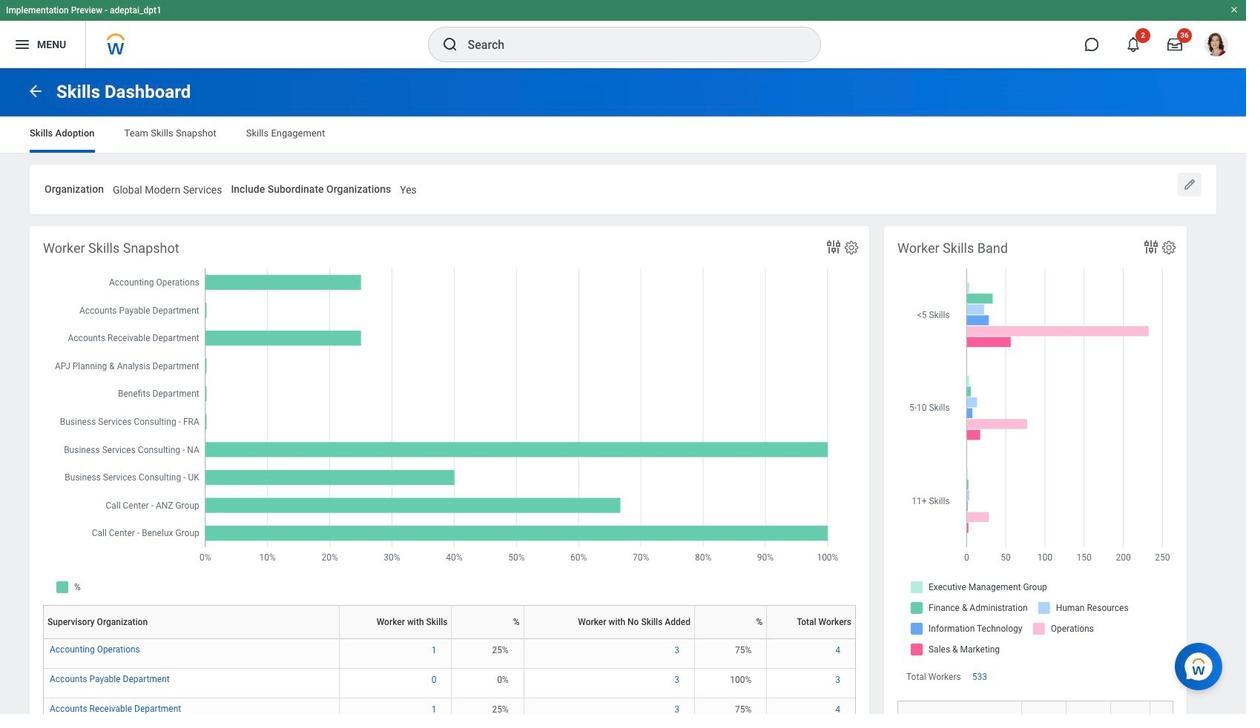 Task type: describe. For each thing, give the bounding box(es) containing it.
justify image
[[13, 36, 31, 53]]

worker skills snapshot element
[[30, 226, 870, 715]]

configure and view chart data image
[[825, 238, 843, 256]]

total workers filterable image
[[1155, 713, 1191, 715]]

profile logan mcneil image
[[1205, 33, 1229, 59]]

Search Workday  search field
[[468, 28, 790, 61]]

close environment banner image
[[1231, 5, 1240, 14]]

previous page image
[[27, 82, 45, 100]]

worker skills band element
[[885, 226, 1195, 715]]

inbox large image
[[1168, 37, 1183, 52]]

notifications large image
[[1127, 37, 1142, 52]]



Task type: locate. For each thing, give the bounding box(es) containing it.
search image
[[441, 36, 459, 53]]

tab list
[[15, 117, 1232, 153]]

banner
[[0, 0, 1247, 68]]

edit image
[[1183, 177, 1198, 192]]

main content
[[0, 68, 1247, 715]]

None text field
[[113, 175, 222, 201], [400, 175, 417, 201], [113, 175, 222, 201], [400, 175, 417, 201]]



Task type: vqa. For each thing, say whether or not it's contained in the screenshot.
worker skills band element
yes



